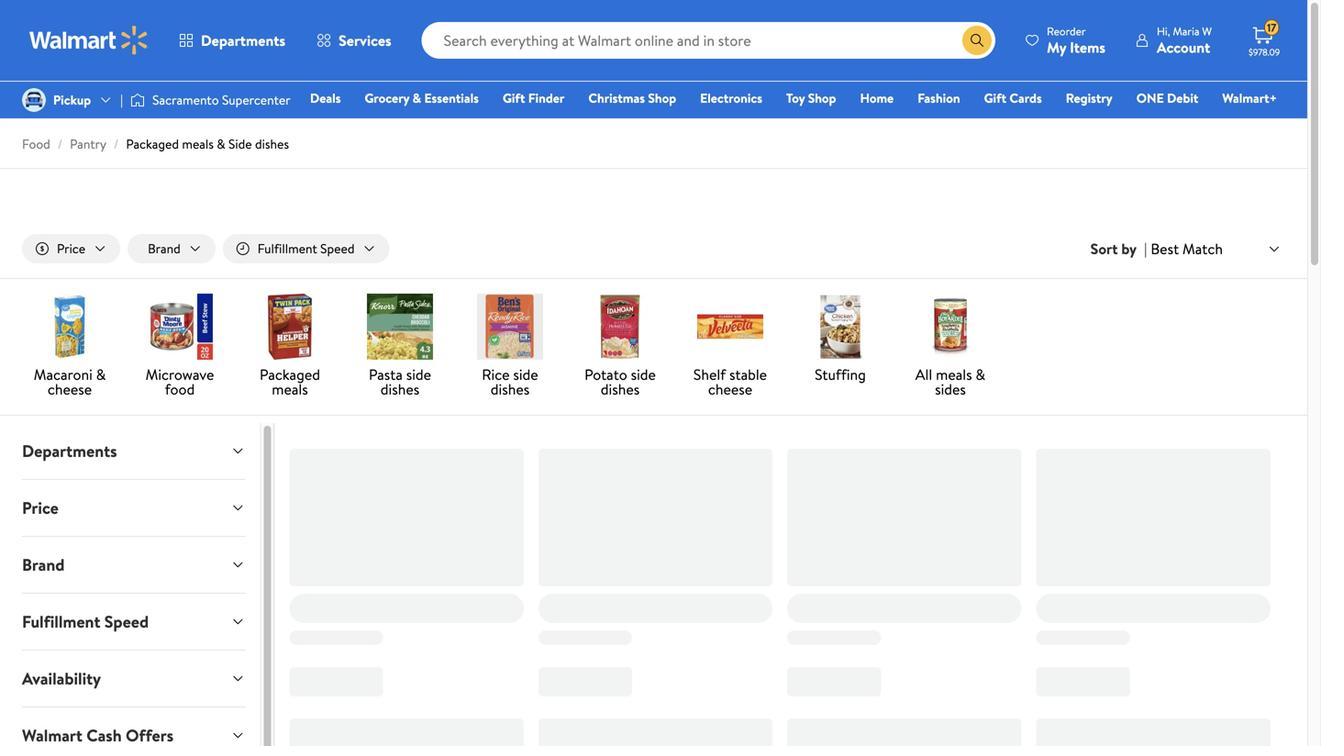 Task type: locate. For each thing, give the bounding box(es) containing it.
microwave food image
[[147, 294, 213, 360]]

1 horizontal spatial gift
[[985, 89, 1007, 107]]

side
[[229, 135, 252, 153], [445, 437, 479, 462]]

3 side from the left
[[631, 365, 656, 385]]

packaged down sacramento
[[126, 135, 179, 153]]

0 horizontal spatial brand
[[22, 554, 65, 577]]

packaged meals & side dishes link
[[126, 135, 289, 153]]

1 shop from the left
[[648, 89, 677, 107]]

price button
[[22, 234, 120, 264], [7, 480, 260, 536]]

fulfillment up availability
[[22, 611, 100, 633]]

side down supercenter
[[229, 135, 252, 153]]

1 horizontal spatial |
[[1145, 239, 1148, 259]]

brand button up microwave food "image"
[[128, 234, 216, 264]]

0 horizontal spatial departments
[[22, 440, 117, 463]]

pantry down pickup at the left top of page
[[70, 135, 107, 153]]

meals down pasta side dishes
[[378, 437, 424, 462]]

0 horizontal spatial side
[[406, 365, 432, 385]]

 image left pickup at the left top of page
[[22, 88, 46, 112]]

christmas shop link
[[580, 88, 685, 108]]

cheese inside macaroni & cheese
[[48, 379, 92, 399]]

walmart+ link
[[1215, 88, 1286, 108]]

speed inside tab
[[104, 611, 149, 633]]

1 horizontal spatial shop
[[808, 89, 837, 107]]

fulfillment speed up packaged meals image
[[258, 240, 355, 257]]

side inside rice side dishes
[[513, 365, 539, 385]]

food link
[[22, 135, 50, 153]]

0 vertical spatial speed
[[320, 240, 355, 257]]

pantry right in in the left bottom of the page
[[557, 437, 610, 462]]

0 horizontal spatial side
[[229, 135, 252, 153]]

side right potato
[[631, 365, 656, 385]]

grocery & essentials link
[[357, 88, 487, 108]]

departments button up the price tab
[[7, 423, 260, 479]]

registry
[[1066, 89, 1113, 107]]

1 vertical spatial fulfillment speed
[[22, 611, 149, 633]]

Walmart Site-Wide search field
[[422, 22, 996, 59]]

dishes
[[255, 135, 289, 153], [381, 379, 420, 399], [491, 379, 530, 399], [601, 379, 640, 399], [484, 437, 533, 462]]

1 vertical spatial departments button
[[7, 423, 260, 479]]

fulfillment speed button up packaged meals image
[[223, 234, 390, 264]]

1 horizontal spatial fulfillment
[[258, 240, 317, 257]]

0 vertical spatial price
[[57, 240, 85, 257]]

home link
[[852, 88, 903, 108]]

pasta side dishes image
[[367, 294, 433, 360]]

shelf stable cheese
[[694, 365, 768, 399]]

availability button
[[7, 651, 260, 707]]

1 vertical spatial price
[[22, 497, 59, 520]]

1 vertical spatial |
[[1145, 239, 1148, 259]]

walmart+
[[1223, 89, 1278, 107]]

1 horizontal spatial speed
[[320, 240, 355, 257]]

brand inside tab
[[22, 554, 65, 577]]

 image
[[22, 88, 46, 112], [130, 91, 145, 109]]

0 vertical spatial brand button
[[128, 234, 216, 264]]

1 horizontal spatial  image
[[130, 91, 145, 109]]

gift cards link
[[976, 88, 1051, 108]]

meals for all meals & sides
[[936, 365, 973, 385]]

cheese down shelf stable cheese image
[[709, 379, 753, 399]]

brand for the bottommost brand dropdown button
[[22, 554, 65, 577]]

0 vertical spatial |
[[120, 91, 123, 109]]

brand
[[148, 240, 181, 257], [22, 554, 65, 577]]

fulfillment speed
[[258, 240, 355, 257], [22, 611, 149, 633]]

0 horizontal spatial speed
[[104, 611, 149, 633]]

/ right food "link"
[[58, 135, 63, 153]]

speed up packaged meals image
[[320, 240, 355, 257]]

fulfillment speed button up availability "tab"
[[7, 594, 260, 650]]

1 vertical spatial fulfillment
[[22, 611, 100, 633]]

side right pasta
[[406, 365, 432, 385]]

& right grocery at top left
[[413, 89, 421, 107]]

meals inside all meals & sides
[[936, 365, 973, 385]]

0 vertical spatial pantry
[[70, 135, 107, 153]]

dishes down supercenter
[[255, 135, 289, 153]]

fulfillment
[[258, 240, 317, 257], [22, 611, 100, 633]]

0 vertical spatial departments
[[201, 30, 286, 50]]

0 horizontal spatial  image
[[22, 88, 46, 112]]

shelf stable cheese image
[[698, 294, 764, 360]]

w
[[1203, 23, 1213, 39]]

1 vertical spatial speed
[[104, 611, 149, 633]]

cheese
[[48, 379, 92, 399], [709, 379, 753, 399]]

2 side from the left
[[513, 365, 539, 385]]

brand for the top brand dropdown button
[[148, 240, 181, 257]]

departments up supercenter
[[201, 30, 286, 50]]

cheese for shelf
[[709, 379, 753, 399]]

dishes inside potato side dishes
[[601, 379, 640, 399]]

fulfillment speed tab
[[7, 594, 260, 650]]

0 vertical spatial fulfillment speed
[[258, 240, 355, 257]]

0 vertical spatial fulfillment speed button
[[223, 234, 390, 264]]

speed
[[320, 240, 355, 257], [104, 611, 149, 633]]

chef boyardee beef ravioli, microwave pasta, canned food, 15 oz. image
[[548, 529, 769, 746]]

dishes down pasta side dishes image in the top of the page
[[381, 379, 420, 399]]

0 horizontal spatial /
[[58, 135, 63, 153]]

fulfillment speed button
[[223, 234, 390, 264], [7, 594, 260, 650]]

&
[[413, 89, 421, 107], [217, 135, 225, 153], [96, 365, 106, 385], [976, 365, 986, 385], [428, 437, 441, 462]]

& right sides
[[976, 365, 986, 385]]

price button up macaroni & cheese "image"
[[22, 234, 120, 264]]

 image up food / pantry / packaged meals & side dishes
[[130, 91, 145, 109]]

17
[[1268, 20, 1277, 36]]

2 cheese from the left
[[709, 379, 753, 399]]

0 horizontal spatial fulfillment speed
[[22, 611, 149, 633]]

dishes down the rice side dishes image
[[491, 379, 530, 399]]

side left in in the left bottom of the page
[[445, 437, 479, 462]]

toy shop
[[787, 89, 837, 107]]

side for pasta side dishes
[[406, 365, 432, 385]]

gift finder
[[503, 89, 565, 107]]

dishes up '(609)'
[[601, 379, 640, 399]]

1 vertical spatial side
[[445, 437, 479, 462]]

tab
[[7, 708, 260, 746]]

christmas
[[589, 89, 645, 107]]

0 vertical spatial fulfillment
[[258, 240, 317, 257]]

home
[[861, 89, 894, 107]]

meals inside 'packaged meals'
[[272, 379, 308, 399]]

macaroni & cheese image
[[37, 294, 103, 360]]

2 vertical spatial packaged
[[297, 437, 374, 462]]

1 vertical spatial departments
[[22, 440, 117, 463]]

2 shop from the left
[[808, 89, 837, 107]]

brand button down the price tab
[[7, 537, 260, 593]]

1 cheese from the left
[[48, 379, 92, 399]]

Search search field
[[422, 22, 996, 59]]

1 vertical spatial pantry
[[557, 437, 610, 462]]

all meals & sides
[[916, 365, 986, 399]]

1 horizontal spatial /
[[114, 135, 119, 153]]

meals
[[182, 135, 214, 153], [936, 365, 973, 385], [272, 379, 308, 399], [378, 437, 424, 462]]

brand button
[[128, 234, 216, 264], [7, 537, 260, 593]]

0 horizontal spatial gift
[[503, 89, 525, 107]]

& right macaroni
[[96, 365, 106, 385]]

sacramento
[[152, 91, 219, 109]]

pantry
[[70, 135, 107, 153], [557, 437, 610, 462]]

sort
[[1091, 239, 1119, 259]]

2 horizontal spatial side
[[631, 365, 656, 385]]

2 gift from the left
[[985, 89, 1007, 107]]

chef boyardee mini abc's and 123's with meatballs, 15 oz image
[[301, 529, 522, 746]]

1 horizontal spatial side
[[513, 365, 539, 385]]

0 vertical spatial price button
[[22, 234, 120, 264]]

0 vertical spatial side
[[229, 135, 252, 153]]

dishes inside pasta side dishes
[[381, 379, 420, 399]]

registry link
[[1058, 88, 1122, 108]]

pasta side dishes
[[369, 365, 432, 399]]

| right by
[[1145, 239, 1148, 259]]

gift left finder at top left
[[503, 89, 525, 107]]

departments button up sacramento supercenter
[[163, 18, 301, 62]]

0 horizontal spatial fulfillment
[[22, 611, 100, 633]]

side right rice
[[513, 365, 539, 385]]

macaroni & cheese link
[[22, 294, 118, 400]]

1 horizontal spatial departments
[[201, 30, 286, 50]]

speed down brand tab
[[104, 611, 149, 633]]

side
[[406, 365, 432, 385], [513, 365, 539, 385], [631, 365, 656, 385]]

/
[[58, 135, 63, 153], [114, 135, 119, 153]]

side inside pasta side dishes
[[406, 365, 432, 385]]

1 horizontal spatial cheese
[[709, 379, 753, 399]]

food
[[165, 379, 195, 399]]

packaged
[[126, 135, 179, 153], [260, 365, 320, 385], [297, 437, 374, 462]]

stuffing
[[815, 365, 866, 385]]

1 horizontal spatial brand
[[148, 240, 181, 257]]

shop for christmas shop
[[648, 89, 677, 107]]

meals down sacramento
[[182, 135, 214, 153]]

potato side dishes link
[[573, 294, 668, 400]]

1 vertical spatial packaged
[[260, 365, 320, 385]]

1 gift from the left
[[503, 89, 525, 107]]

grocery & essentials
[[365, 89, 479, 107]]

departments down macaroni & cheese
[[22, 440, 117, 463]]

& inside all meals & sides
[[976, 365, 986, 385]]

grocery
[[365, 89, 410, 107]]

packaged down 'packaged meals'
[[297, 437, 374, 462]]

stuffing link
[[793, 294, 889, 386]]

0 vertical spatial packaged
[[126, 135, 179, 153]]

meals right 'all'
[[936, 365, 973, 385]]

0 horizontal spatial cheese
[[48, 379, 92, 399]]

packaged down packaged meals image
[[260, 365, 320, 385]]

gift cards
[[985, 89, 1043, 107]]

fulfillment up packaged meals image
[[258, 240, 317, 257]]

one debit link
[[1129, 88, 1207, 108]]

| right pickup at the left top of page
[[120, 91, 123, 109]]

christmas shop
[[589, 89, 677, 107]]

cheese down macaroni & cheese "image"
[[48, 379, 92, 399]]

0 horizontal spatial pantry
[[70, 135, 107, 153]]

walmart image
[[29, 26, 149, 55]]

potato side dishes image
[[588, 294, 654, 360]]

& down pasta side dishes
[[428, 437, 441, 462]]

dishes inside rice side dishes
[[491, 379, 530, 399]]

finder
[[529, 89, 565, 107]]

shop right christmas
[[648, 89, 677, 107]]

1 horizontal spatial fulfillment speed
[[258, 240, 355, 257]]

1 vertical spatial brand
[[22, 554, 65, 577]]

shop right toy at the top right
[[808, 89, 837, 107]]

sides
[[936, 379, 967, 399]]

in
[[538, 437, 553, 462]]

1 side from the left
[[406, 365, 432, 385]]

pantry link
[[70, 135, 107, 153]]

brand inside sort and filter section element
[[148, 240, 181, 257]]

supercenter
[[222, 91, 291, 109]]

0 horizontal spatial shop
[[648, 89, 677, 107]]

gift left cards
[[985, 89, 1007, 107]]

hi,
[[1158, 23, 1171, 39]]

& inside macaroni & cheese
[[96, 365, 106, 385]]

price
[[57, 240, 85, 257], [22, 497, 59, 520]]

0 vertical spatial brand
[[148, 240, 181, 257]]

account
[[1158, 37, 1211, 57]]

side inside potato side dishes
[[631, 365, 656, 385]]

potato side dishes
[[585, 365, 656, 399]]

fulfillment speed up availability
[[22, 611, 149, 633]]

 image for sacramento supercenter
[[130, 91, 145, 109]]

1 vertical spatial brand button
[[7, 537, 260, 593]]

gift
[[503, 89, 525, 107], [985, 89, 1007, 107]]

shop for toy shop
[[808, 89, 837, 107]]

meals down packaged meals image
[[272, 379, 308, 399]]

stable
[[730, 365, 768, 385]]

cheese inside shelf stable cheese
[[709, 379, 753, 399]]

0 vertical spatial departments button
[[163, 18, 301, 62]]

/ right pantry link
[[114, 135, 119, 153]]

services button
[[301, 18, 407, 62]]

shop
[[648, 89, 677, 107], [808, 89, 837, 107]]

price button up brand tab
[[7, 480, 260, 536]]



Task type: describe. For each thing, give the bounding box(es) containing it.
deals link
[[302, 88, 349, 108]]

maria
[[1174, 23, 1200, 39]]

shelf
[[694, 365, 726, 385]]

rice side dishes
[[482, 365, 539, 399]]

fulfillment speed inside fulfillment speed tab
[[22, 611, 149, 633]]

sacramento supercenter
[[152, 91, 291, 109]]

 image for pickup
[[22, 88, 46, 112]]

chef boyardee mini beef ravioli, microwave pasta, canned food, 15 oz. image
[[1042, 529, 1264, 746]]

microwave food
[[146, 365, 214, 399]]

electronics
[[701, 89, 763, 107]]

best match button
[[1148, 237, 1286, 261]]

0 horizontal spatial |
[[120, 91, 123, 109]]

all meals & sides image
[[918, 294, 984, 360]]

all
[[916, 365, 933, 385]]

search icon image
[[970, 33, 985, 48]]

packaged for packaged meals & side dishes in pantry (609)
[[297, 437, 374, 462]]

best match
[[1151, 239, 1224, 259]]

items
[[1070, 37, 1106, 57]]

cards
[[1010, 89, 1043, 107]]

match
[[1183, 239, 1224, 259]]

reorder
[[1047, 23, 1086, 39]]

my
[[1047, 37, 1067, 57]]

price tab
[[7, 480, 260, 536]]

availability
[[22, 667, 101, 690]]

meals for packaged meals & side dishes in pantry (609)
[[378, 437, 424, 462]]

reorder my items
[[1047, 23, 1106, 57]]

by
[[1122, 239, 1137, 259]]

departments tab
[[7, 423, 260, 479]]

packaged for packaged meals
[[260, 365, 320, 385]]

packaged meals link
[[242, 294, 338, 400]]

side for potato side dishes
[[631, 365, 656, 385]]

1 vertical spatial price button
[[7, 480, 260, 536]]

availability tab
[[7, 651, 260, 707]]

electronics link
[[692, 88, 771, 108]]

& down sacramento supercenter
[[217, 135, 225, 153]]

one
[[1137, 89, 1165, 107]]

fulfillment inside tab
[[22, 611, 100, 633]]

| inside sort and filter section element
[[1145, 239, 1148, 259]]

brand tab
[[7, 537, 260, 593]]

macaroni
[[34, 365, 93, 385]]

shelf stable cheese link
[[683, 294, 778, 400]]

meals for packaged meals
[[272, 379, 308, 399]]

dishes for pasta
[[381, 379, 420, 399]]

deals
[[310, 89, 341, 107]]

gift finder link
[[495, 88, 573, 108]]

dishes left in in the left bottom of the page
[[484, 437, 533, 462]]

chef boyardee beefaroni, 15 oz image
[[795, 529, 1017, 746]]

hi, maria w account
[[1158, 23, 1213, 57]]

1 vertical spatial fulfillment speed button
[[7, 594, 260, 650]]

packaged meals & side dishes in pantry (609)
[[297, 437, 648, 462]]

pasta
[[369, 365, 403, 385]]

sort and filter section element
[[0, 219, 1308, 278]]

microwave
[[146, 365, 214, 385]]

best
[[1151, 239, 1180, 259]]

$978.09
[[1249, 46, 1281, 58]]

one debit
[[1137, 89, 1199, 107]]

fulfillment inside sort and filter section element
[[258, 240, 317, 257]]

price inside sort and filter section element
[[57, 240, 85, 257]]

sort by |
[[1091, 239, 1148, 259]]

toy shop link
[[778, 88, 845, 108]]

speed inside sort and filter section element
[[320, 240, 355, 257]]

(609)
[[613, 441, 648, 461]]

fulfillment speed inside sort and filter section element
[[258, 240, 355, 257]]

pasta side dishes link
[[353, 294, 448, 400]]

1 / from the left
[[58, 135, 63, 153]]

essentials
[[425, 89, 479, 107]]

1 horizontal spatial pantry
[[557, 437, 610, 462]]

rice side dishes image
[[477, 294, 543, 360]]

packaged meals image
[[257, 294, 323, 360]]

side for rice side dishes
[[513, 365, 539, 385]]

food / pantry / packaged meals & side dishes
[[22, 135, 289, 153]]

packaged meals
[[260, 365, 320, 399]]

departments inside tab
[[22, 440, 117, 463]]

all meals & sides link
[[903, 294, 999, 400]]

rice side dishes link
[[463, 294, 558, 400]]

price inside tab
[[22, 497, 59, 520]]

cheese for macaroni
[[48, 379, 92, 399]]

food
[[22, 135, 50, 153]]

gift for gift finder
[[503, 89, 525, 107]]

fashion
[[918, 89, 961, 107]]

macaroni & cheese
[[34, 365, 106, 399]]

2 / from the left
[[114, 135, 119, 153]]

dishes for rice
[[491, 379, 530, 399]]

stuffing image
[[808, 294, 874, 360]]

microwave food link
[[132, 294, 228, 400]]

potato
[[585, 365, 628, 385]]

fashion link
[[910, 88, 969, 108]]

dishes for potato
[[601, 379, 640, 399]]

toy
[[787, 89, 805, 107]]

rice
[[482, 365, 510, 385]]

pickup
[[53, 91, 91, 109]]

1 horizontal spatial side
[[445, 437, 479, 462]]

services
[[339, 30, 392, 50]]

gift for gift cards
[[985, 89, 1007, 107]]

debit
[[1168, 89, 1199, 107]]



Task type: vqa. For each thing, say whether or not it's contained in the screenshot.
Assembled
no



